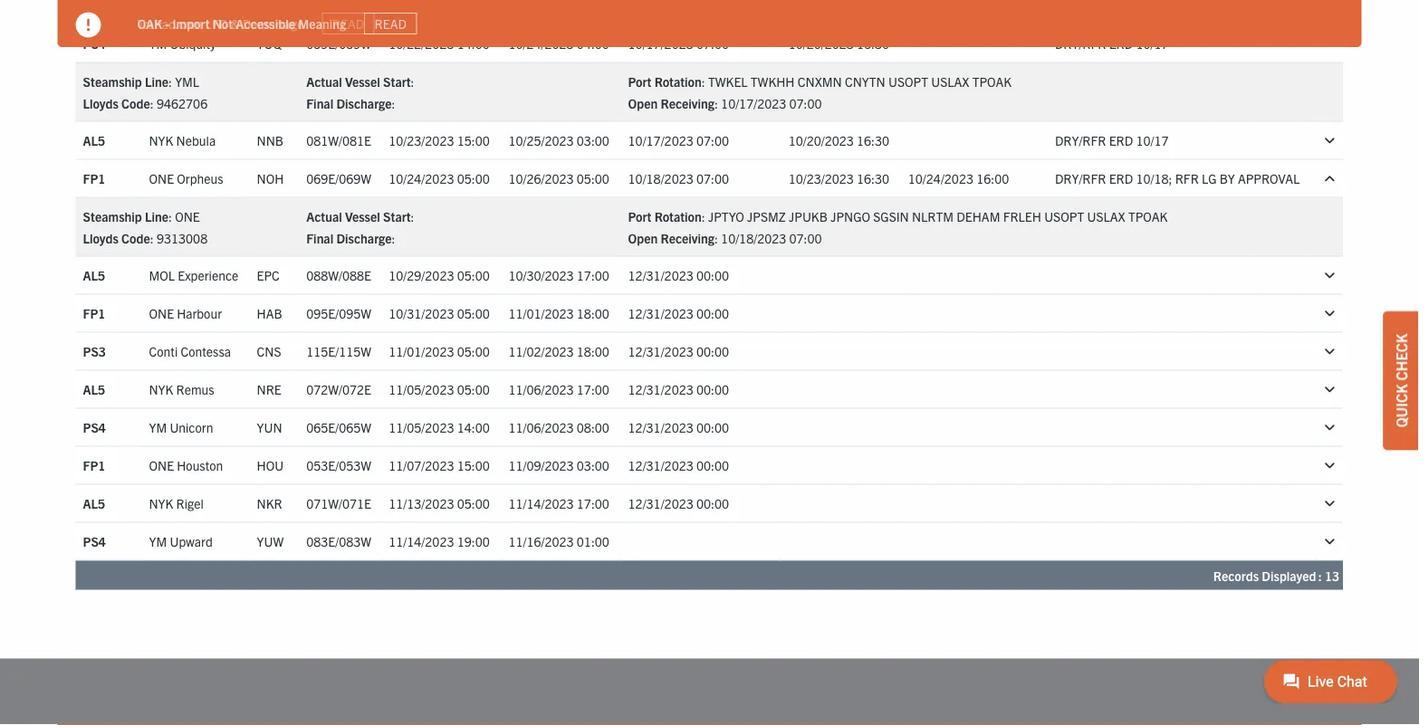 Task type: vqa. For each thing, say whether or not it's contained in the screenshot.


Task type: describe. For each thing, give the bounding box(es) containing it.
ym unicorn
[[149, 419, 213, 435]]

12/31/2023 for 11/14/2023 17:00
[[628, 495, 694, 512]]

hab
[[257, 305, 282, 321]]

steamship for steamship line : yml lloyds code : 9462706
[[83, 73, 142, 89]]

discharge for 9313008
[[336, 229, 392, 246]]

oak
[[137, 15, 162, 31]]

records
[[1213, 567, 1259, 584]]

19:00
[[457, 533, 490, 550]]

fp1 for one harbour
[[83, 305, 105, 321]]

11/05/2023 for 11/05/2023 14:00
[[389, 419, 454, 435]]

nyk rigel
[[149, 495, 204, 512]]

11/16/2023
[[508, 533, 574, 550]]

-
[[165, 15, 170, 31]]

10/17 for 10/25/2023 03:00
[[1136, 132, 1169, 148]]

oak - import not accessible meaning
[[137, 15, 346, 31]]

053e/053w
[[306, 457, 371, 474]]

by
[[1220, 170, 1235, 186]]

10/24/2023 16:00
[[908, 170, 1009, 186]]

erd for 04:00
[[1109, 35, 1133, 51]]

conti contessa
[[149, 343, 231, 359]]

: left jptyo at top
[[702, 208, 705, 224]]

11/01/2023 18:00
[[508, 305, 609, 321]]

00:00 for 11/02/2023 18:00
[[696, 343, 729, 359]]

10/25/2023
[[508, 132, 574, 148]]

11/14/2023 for 11/14/2023 19:00
[[389, 533, 454, 550]]

: up 9313008
[[168, 208, 172, 224]]

10/23/2023 16:30
[[789, 170, 890, 186]]

088w/088e
[[306, 267, 371, 283]]

11/14/2023 for 11/14/2023 17:00
[[508, 495, 574, 512]]

17:00 for 10/30/2023 17:00
[[577, 267, 609, 283]]

ps3
[[83, 343, 106, 359]]

11/09/2023
[[508, 457, 574, 474]]

03:00 for 11/09/2023 03:00
[[577, 457, 609, 474]]

uslax inside port rotation : twkel twkhh cnxmn cnytn usopt uslax tpoak open receiving : 10/17/2023 07:00
[[931, 73, 970, 89]]

0 horizontal spatial 10/18/2023
[[628, 170, 694, 186]]

10/29/2023
[[389, 267, 454, 283]]

069e/069w
[[306, 170, 371, 186]]

14:00 for 11/05/2023 14:00
[[457, 419, 490, 435]]

05:00 for 11/01/2023 05:00
[[457, 343, 490, 359]]

import
[[172, 15, 210, 31]]

12/31/2023 for 11/02/2023 18:00
[[628, 343, 694, 359]]

demurrage
[[242, 15, 304, 31]]

actual for steamship line : yml lloyds code : 9462706
[[306, 73, 342, 89]]

: up 10/29/2023
[[392, 229, 395, 246]]

nyk remus
[[149, 381, 214, 397]]

11/05/2023 05:00
[[389, 381, 490, 397]]

nkr
[[257, 495, 282, 512]]

harbour
[[177, 305, 222, 321]]

fp1 for one orpheus
[[83, 170, 105, 186]]

11/09/2023 03:00
[[508, 457, 609, 474]]

one inside "steamship line : one lloyds code : 9313008"
[[175, 208, 200, 224]]

: down 10/22/2023 in the left of the page
[[411, 73, 414, 89]]

: left 13
[[1319, 567, 1322, 584]]

solid image
[[76, 12, 101, 38]]

actual for steamship line : one lloyds code : 9313008
[[306, 208, 342, 224]]

port for port rotation : jptyo jpsmz jpukb jpngo sgsin nlrtm deham frleh usopt uslax tpoak open receiving : 10/18/2023 07:00
[[628, 208, 652, 224]]

11/05/2023 for 11/05/2023 05:00
[[389, 381, 454, 397]]

10/17/2023 07:00 for 10/25/2023 03:00
[[628, 132, 729, 148]]

10/20/2023 for 10/25/2023 03:00
[[789, 132, 854, 148]]

jpukb
[[789, 208, 828, 224]]

12/31/2023 00:00 for 11/06/2023 08:00
[[628, 419, 729, 435]]

12/31/2023 00:00 for 11/02/2023 18:00
[[628, 343, 729, 359]]

port rotation : jptyo jpsmz jpukb jpngo sgsin nlrtm deham frleh usopt uslax tpoak open receiving : 10/18/2023 07:00
[[628, 208, 1168, 246]]

one orpheus
[[149, 170, 223, 186]]

ym for ym unicorn
[[149, 419, 167, 435]]

one for orpheus
[[149, 170, 174, 186]]

10/29/2023 05:00
[[389, 267, 490, 283]]

115e/115w
[[306, 343, 371, 359]]

deham
[[957, 208, 1000, 224]]

actual vessel start : final discharge : for : 9313008
[[306, 208, 414, 246]]

trapac.com lfd & demurrage
[[137, 15, 304, 31]]

11/07/2023 15:00
[[389, 457, 490, 474]]

orpheus
[[177, 170, 223, 186]]

11/14/2023 19:00
[[389, 533, 490, 550]]

11/06/2023 17:00
[[508, 381, 609, 397]]

12/31/2023 00:00 for 11/09/2023 03:00
[[628, 457, 729, 474]]

10/26/2023 05:00
[[508, 170, 609, 186]]

one harbour
[[149, 305, 222, 321]]

07:00 for 05:00
[[696, 170, 729, 186]]

jptyo
[[708, 208, 744, 224]]

9313008
[[157, 229, 208, 246]]

nyk for nyk nebula
[[149, 132, 173, 148]]

dry/rfr for 10/25/2023 03:00
[[1055, 132, 1106, 148]]

11/06/2023 for 11/06/2023 17:00
[[508, 381, 574, 397]]

10/17 for 10/24/2023 04:00
[[1136, 35, 1169, 51]]

18:00 for 11/02/2023 18:00
[[577, 343, 609, 359]]

10/26/2023
[[508, 170, 574, 186]]

fp1 for one houston
[[83, 457, 105, 474]]

15:00 for 11/07/2023 15:00
[[457, 457, 490, 474]]

frleh
[[1003, 208, 1042, 224]]

095e/095w
[[306, 305, 371, 321]]

yuw
[[257, 533, 284, 550]]

hou
[[257, 457, 284, 474]]

11/07/2023
[[389, 457, 454, 474]]

nebula
[[176, 132, 216, 148]]

unicorn
[[170, 419, 213, 435]]

10/24/2023 for 10/24/2023 04:00
[[508, 35, 574, 51]]

quick
[[1392, 384, 1410, 428]]

ubiquity
[[170, 35, 216, 51]]

code for : 9462706
[[121, 94, 150, 111]]

rigel
[[176, 495, 204, 512]]

04:00
[[577, 35, 609, 51]]

approval
[[1238, 170, 1300, 186]]

16:30 for 10/24/2023 04:00
[[857, 35, 890, 51]]

mol experience
[[149, 267, 238, 283]]

11/16/2023 01:00
[[508, 533, 609, 550]]

cns
[[257, 343, 281, 359]]

: up 10/23/2023 15:00
[[392, 94, 395, 111]]

steamship for steamship line : one lloyds code : 9313008
[[83, 208, 142, 224]]

11/01/2023 for 11/01/2023 18:00
[[508, 305, 574, 321]]

083e/083w
[[306, 533, 371, 550]]

12/31/2023 for 11/06/2023 17:00
[[628, 381, 694, 397]]

9462706
[[157, 94, 208, 111]]

port for port rotation : twkel twkhh cnxmn cnytn usopt uslax tpoak open receiving : 10/17/2023 07:00
[[628, 73, 652, 89]]

10/23/2023 15:00
[[389, 132, 490, 148]]

10/23/2023 for 10/23/2023 16:30
[[789, 170, 854, 186]]

10/22/2023
[[389, 35, 454, 51]]

discharge for 9462706
[[336, 94, 392, 111]]

10/20/2023 16:30 for 03:00
[[789, 132, 890, 148]]

open inside port rotation : twkel twkhh cnxmn cnytn usopt uslax tpoak open receiving : 10/17/2023 07:00
[[628, 94, 658, 111]]

vessel for steamship line : yml lloyds code : 9462706
[[345, 73, 380, 89]]

12/31/2023 00:00 for 11/06/2023 17:00
[[628, 381, 729, 397]]

11/02/2023
[[508, 343, 574, 359]]

twkel
[[708, 73, 748, 89]]

15:00 for 10/23/2023 15:00
[[457, 132, 490, 148]]

start for steamship line : yml lloyds code : 9462706
[[383, 73, 411, 89]]

&
[[231, 15, 240, 31]]

ps4 for ym unicorn
[[83, 419, 106, 435]]

vessel for steamship line : one lloyds code : 9313008
[[345, 208, 380, 224]]

13
[[1325, 567, 1340, 584]]

: down 10/24/2023 05:00
[[411, 208, 414, 224]]

nnb
[[257, 132, 284, 148]]

11/06/2023 08:00
[[508, 419, 609, 435]]

10/17/2023 inside port rotation : twkel twkhh cnxmn cnytn usopt uslax tpoak open receiving : 10/17/2023 07:00
[[721, 94, 786, 111]]

nyk for nyk rigel
[[149, 495, 173, 512]]

059e/059w
[[306, 35, 371, 51]]

ps4 for ym ubiquity
[[83, 35, 106, 51]]

erd for 05:00
[[1109, 170, 1133, 186]]

read for trapac.com lfd & demurrage
[[332, 15, 364, 32]]

nre
[[257, 381, 281, 397]]

05:00 for 10/26/2023 05:00
[[577, 170, 609, 186]]

10/31/2023
[[389, 305, 454, 321]]

00:00 for 11/01/2023 18:00
[[696, 305, 729, 321]]

10/20/2023 16:30 for 04:00
[[789, 35, 890, 51]]

ym ubiquity
[[149, 35, 216, 51]]

experience
[[178, 267, 238, 283]]

07:00 inside port rotation : twkel twkhh cnxmn cnytn usopt uslax tpoak open receiving : 10/17/2023 07:00
[[789, 94, 822, 111]]

accessible
[[236, 15, 295, 31]]

: left twkel
[[702, 73, 705, 89]]



Task type: locate. For each thing, give the bounding box(es) containing it.
actual down 069e/069w
[[306, 208, 342, 224]]

2 17:00 from the top
[[577, 381, 609, 397]]

0 vertical spatial line
[[145, 73, 168, 89]]

3 al5 from the top
[[83, 381, 105, 397]]

5 12/31/2023 from the top
[[628, 419, 694, 435]]

0 vertical spatial nyk
[[149, 132, 173, 148]]

uslax down dry/rfr erd 10/18; rfr lg by approval
[[1087, 208, 1126, 224]]

1 horizontal spatial 10/23/2023
[[789, 170, 854, 186]]

discharge up 088w/088e
[[336, 229, 392, 246]]

3 17:00 from the top
[[577, 495, 609, 512]]

check
[[1392, 334, 1410, 381]]

16:30 up sgsin
[[857, 170, 890, 186]]

actual vessel start : final discharge : up 088w/088e
[[306, 208, 414, 246]]

17:00 up 11/01/2023 18:00
[[577, 267, 609, 283]]

17:00 up 08:00
[[577, 381, 609, 397]]

2 port from the top
[[628, 208, 652, 224]]

2 horizontal spatial 10/24/2023
[[908, 170, 974, 186]]

2 vertical spatial 10/17/2023
[[628, 132, 694, 148]]

2 vertical spatial ym
[[149, 533, 167, 550]]

1 vertical spatial vessel
[[345, 208, 380, 224]]

2 18:00 from the top
[[577, 343, 609, 359]]

10/17/2023 for 03:00
[[628, 132, 694, 148]]

1 vertical spatial steamship
[[83, 208, 142, 224]]

port inside port rotation : jptyo jpsmz jpukb jpngo sgsin nlrtm deham frleh usopt uslax tpoak open receiving : 10/18/2023 07:00
[[628, 208, 652, 224]]

ps4 for ym upward
[[83, 533, 106, 550]]

one
[[149, 170, 174, 186], [175, 208, 200, 224], [149, 305, 174, 321], [149, 457, 174, 474]]

steamship inside steamship line : yml lloyds code : 9462706
[[83, 73, 142, 89]]

start down 10/24/2023 05:00
[[383, 208, 411, 224]]

rotation left twkel
[[655, 73, 702, 89]]

0 vertical spatial 17:00
[[577, 267, 609, 283]]

7 12/31/2023 00:00 from the top
[[628, 495, 729, 512]]

1 receiving from the top
[[661, 94, 715, 111]]

0 vertical spatial discharge
[[336, 94, 392, 111]]

1 lloyds from the top
[[83, 94, 119, 111]]

0 horizontal spatial read
[[332, 15, 364, 32]]

10/20/2023 up 10/23/2023 16:30
[[789, 132, 854, 148]]

1 vertical spatial actual vessel start : final discharge :
[[306, 208, 414, 246]]

11/06/2023 up 11/09/2023
[[508, 419, 574, 435]]

1 erd from the top
[[1109, 35, 1133, 51]]

1 vertical spatial actual
[[306, 208, 342, 224]]

port left twkel
[[628, 73, 652, 89]]

0 vertical spatial tpoak
[[972, 73, 1012, 89]]

ym left unicorn
[[149, 419, 167, 435]]

10/17/2023 07:00 up 10/18/2023 07:00
[[628, 132, 729, 148]]

2 receiving from the top
[[661, 229, 715, 246]]

1 18:00 from the top
[[577, 305, 609, 321]]

0 vertical spatial 10/17/2023 07:00
[[628, 35, 729, 51]]

7 00:00 from the top
[[696, 495, 729, 512]]

05:00 down "10/29/2023 05:00"
[[457, 305, 490, 321]]

2 line from the top
[[145, 208, 168, 224]]

1 vertical spatial 18:00
[[577, 343, 609, 359]]

discharge up 081w/081e
[[336, 94, 392, 111]]

3 nyk from the top
[[149, 495, 173, 512]]

1 vertical spatial 10/23/2023
[[789, 170, 854, 186]]

2 read from the left
[[375, 15, 407, 32]]

18:00
[[577, 305, 609, 321], [577, 343, 609, 359]]

07:00 up twkel
[[696, 35, 729, 51]]

10/17/2023 07:00 for 10/24/2023 04:00
[[628, 35, 729, 51]]

jpsmz
[[747, 208, 786, 224]]

08:00
[[577, 419, 609, 435]]

10/20/2023 up cnxmn
[[789, 35, 854, 51]]

1 00:00 from the top
[[696, 267, 729, 283]]

one left harbour on the top left
[[149, 305, 174, 321]]

actual vessel start : final discharge : up 081w/081e
[[306, 73, 414, 111]]

2 14:00 from the top
[[457, 419, 490, 435]]

05:00 for 10/24/2023 05:00
[[457, 170, 490, 186]]

lloyds for steamship line : one lloyds code : 9313008
[[83, 229, 119, 246]]

0 vertical spatial ym
[[149, 35, 167, 51]]

1 16:30 from the top
[[857, 35, 890, 51]]

steamship line : yml lloyds code : 9462706
[[83, 73, 208, 111]]

11/14/2023 17:00
[[508, 495, 609, 512]]

rotation inside port rotation : jptyo jpsmz jpukb jpngo sgsin nlrtm deham frleh usopt uslax tpoak open receiving : 10/18/2023 07:00
[[655, 208, 702, 224]]

16:30 up 10/23/2023 16:30
[[857, 132, 890, 148]]

0 vertical spatial 11/06/2023
[[508, 381, 574, 397]]

14:00
[[457, 35, 490, 51], [457, 419, 490, 435]]

3 12/31/2023 00:00 from the top
[[628, 343, 729, 359]]

2 vertical spatial ps4
[[83, 533, 106, 550]]

line inside steamship line : yml lloyds code : 9462706
[[145, 73, 168, 89]]

receiving inside port rotation : jptyo jpsmz jpukb jpngo sgsin nlrtm deham frleh usopt uslax tpoak open receiving : 10/18/2023 07:00
[[661, 229, 715, 246]]

2 12/31/2023 00:00 from the top
[[628, 305, 729, 321]]

07:00 inside port rotation : jptyo jpsmz jpukb jpngo sgsin nlrtm deham frleh usopt uslax tpoak open receiving : 10/18/2023 07:00
[[789, 229, 822, 246]]

17:00 up 01:00
[[577, 495, 609, 512]]

0 vertical spatial 14:00
[[457, 35, 490, 51]]

steamship line : one lloyds code : 9313008
[[83, 208, 208, 246]]

1 vertical spatial 11/05/2023
[[389, 419, 454, 435]]

: left 9313008
[[150, 229, 154, 246]]

10/24/2023 left 04:00
[[508, 35, 574, 51]]

ps4 up steamship line : yml lloyds code : 9462706 on the left
[[83, 35, 106, 51]]

10/20/2023 16:30 up cnxmn
[[789, 35, 890, 51]]

1 15:00 from the top
[[457, 132, 490, 148]]

dry/rfr erd 10/17 for 10/25/2023 03:00
[[1055, 132, 1169, 148]]

10/17/2023 down twkhh
[[721, 94, 786, 111]]

2 fp1 from the top
[[83, 305, 105, 321]]

port down 10/18/2023 07:00
[[628, 208, 652, 224]]

lloyds
[[83, 94, 119, 111], [83, 229, 119, 246]]

tpoak inside port rotation : jptyo jpsmz jpukb jpngo sgsin nlrtm deham frleh usopt uslax tpoak open receiving : 10/18/2023 07:00
[[1128, 208, 1168, 224]]

0 vertical spatial 03:00
[[577, 132, 609, 148]]

16:00
[[977, 170, 1009, 186]]

code inside steamship line : yml lloyds code : 9462706
[[121, 94, 150, 111]]

: down jptyo at top
[[715, 229, 718, 246]]

start for steamship line : one lloyds code : 9313008
[[383, 208, 411, 224]]

03:00 for 10/25/2023 03:00
[[577, 132, 609, 148]]

0 vertical spatial 11/05/2023
[[389, 381, 454, 397]]

11/05/2023 down 11/01/2023 05:00
[[389, 381, 454, 397]]

0 vertical spatial 18:00
[[577, 305, 609, 321]]

one left orpheus
[[149, 170, 174, 186]]

10/18/2023 inside port rotation : jptyo jpsmz jpukb jpngo sgsin nlrtm deham frleh usopt uslax tpoak open receiving : 10/18/2023 07:00
[[721, 229, 786, 246]]

1 10/17 from the top
[[1136, 35, 1169, 51]]

05:00 for 11/05/2023 05:00
[[457, 381, 490, 397]]

3 dry/rfr from the top
[[1055, 170, 1106, 186]]

1 14:00 from the top
[[457, 35, 490, 51]]

contessa
[[181, 343, 231, 359]]

0 horizontal spatial 10/24/2023
[[389, 170, 454, 186]]

12/31/2023 00:00 for 11/01/2023 18:00
[[628, 305, 729, 321]]

07:00 up jptyo at top
[[696, 170, 729, 186]]

not
[[213, 15, 233, 31]]

10/23/2023
[[389, 132, 454, 148], [789, 170, 854, 186]]

1 fp1 from the top
[[83, 170, 105, 186]]

uslax right cnytn
[[931, 73, 970, 89]]

1 vertical spatial ps4
[[83, 419, 106, 435]]

read up 10/22/2023 in the left of the page
[[375, 15, 407, 32]]

07:00 for 03:00
[[696, 132, 729, 148]]

072w/072e
[[306, 381, 371, 397]]

houston
[[177, 457, 223, 474]]

: down twkel
[[715, 94, 718, 111]]

10/24/2023 04:00
[[508, 35, 609, 51]]

2 10/20/2023 16:30 from the top
[[789, 132, 890, 148]]

0 vertical spatial actual vessel start : final discharge :
[[306, 73, 414, 111]]

0 vertical spatial port
[[628, 73, 652, 89]]

1 vessel from the top
[[345, 73, 380, 89]]

1 dry/rfr from the top
[[1055, 35, 1106, 51]]

:
[[168, 73, 172, 89], [411, 73, 414, 89], [702, 73, 705, 89], [150, 94, 154, 111], [392, 94, 395, 111], [715, 94, 718, 111], [168, 208, 172, 224], [411, 208, 414, 224], [702, 208, 705, 224], [150, 229, 154, 246], [392, 229, 395, 246], [715, 229, 718, 246], [1319, 567, 1322, 584]]

0 vertical spatial rotation
[[655, 73, 702, 89]]

0 vertical spatial 10/18/2023
[[628, 170, 694, 186]]

1 discharge from the top
[[336, 94, 392, 111]]

open up 10/18/2023 07:00
[[628, 94, 658, 111]]

2 12/31/2023 from the top
[[628, 305, 694, 321]]

5 12/31/2023 00:00 from the top
[[628, 419, 729, 435]]

1 actual vessel start : final discharge : from the top
[[306, 73, 414, 111]]

0 horizontal spatial 11/14/2023
[[389, 533, 454, 550]]

steamship inside "steamship line : one lloyds code : 9313008"
[[83, 208, 142, 224]]

10/23/2023 up "jpukb"
[[789, 170, 854, 186]]

1 vertical spatial 10/18/2023
[[721, 229, 786, 246]]

1 11/05/2023 from the top
[[389, 381, 454, 397]]

quick check
[[1392, 334, 1410, 428]]

0 vertical spatial 10/17/2023
[[628, 35, 694, 51]]

1 horizontal spatial 10/18/2023
[[721, 229, 786, 246]]

1 11/06/2023 from the top
[[508, 381, 574, 397]]

10/17/2023 07:00 up twkel
[[628, 35, 729, 51]]

final for 9462706
[[306, 94, 333, 111]]

1 vertical spatial 15:00
[[457, 457, 490, 474]]

10/24/2023 05:00
[[389, 170, 490, 186]]

1 read link from the left
[[322, 13, 375, 35]]

00:00 for 11/14/2023 17:00
[[696, 495, 729, 512]]

code for : 9313008
[[121, 229, 150, 246]]

0 vertical spatial start
[[383, 73, 411, 89]]

0 horizontal spatial uslax
[[931, 73, 970, 89]]

tpoak
[[972, 73, 1012, 89], [1128, 208, 1168, 224]]

read for oak - import not accessible meaning
[[375, 15, 407, 32]]

dry/rfr for 10/26/2023 05:00
[[1055, 170, 1106, 186]]

line for 9462706
[[145, 73, 168, 89]]

2 al5 from the top
[[83, 267, 105, 283]]

10/17/2023 right 04:00
[[628, 35, 694, 51]]

5 00:00 from the top
[[696, 419, 729, 435]]

final up 081w/081e
[[306, 94, 333, 111]]

0 horizontal spatial tpoak
[[972, 73, 1012, 89]]

2 vertical spatial nyk
[[149, 495, 173, 512]]

steamship
[[83, 73, 142, 89], [83, 208, 142, 224]]

trapac.com
[[137, 15, 202, 31]]

line up 9313008
[[145, 208, 168, 224]]

03:00 up 10/26/2023 05:00
[[577, 132, 609, 148]]

2 open from the top
[[628, 229, 658, 246]]

open down 10/18/2023 07:00
[[628, 229, 658, 246]]

ps4 left ym upward
[[83, 533, 106, 550]]

10/24/2023 for 10/24/2023 16:00
[[908, 170, 974, 186]]

14:00 right 10/22/2023 in the left of the page
[[457, 35, 490, 51]]

lloyds for steamship line : yml lloyds code : 9462706
[[83, 94, 119, 111]]

open
[[628, 94, 658, 111], [628, 229, 658, 246]]

nyk left rigel
[[149, 495, 173, 512]]

code inside "steamship line : one lloyds code : 9313008"
[[121, 229, 150, 246]]

1 vertical spatial 10/20/2023
[[789, 132, 854, 148]]

rotation inside port rotation : twkel twkhh cnxmn cnytn usopt uslax tpoak open receiving : 10/17/2023 07:00
[[655, 73, 702, 89]]

read link up 059e/059w
[[322, 13, 375, 35]]

1 horizontal spatial uslax
[[1087, 208, 1126, 224]]

: left yml
[[168, 73, 172, 89]]

1 vertical spatial 10/17/2023
[[721, 94, 786, 111]]

2 16:30 from the top
[[857, 132, 890, 148]]

jpngo
[[831, 208, 870, 224]]

yuq
[[257, 35, 282, 51]]

1 10/20/2023 from the top
[[789, 35, 854, 51]]

1 vertical spatial nyk
[[149, 381, 173, 397]]

al5 for nyk nebula
[[83, 132, 105, 148]]

1 vertical spatial rotation
[[655, 208, 702, 224]]

dry/rfr erd 10/18; rfr lg by approval
[[1055, 170, 1300, 186]]

12/31/2023 00:00 for 10/30/2023 17:00
[[628, 267, 729, 283]]

17:00
[[577, 267, 609, 283], [577, 381, 609, 397], [577, 495, 609, 512]]

al5 left 'nyk rigel'
[[83, 495, 105, 512]]

07:00 up 10/18/2023 07:00
[[696, 132, 729, 148]]

2 lloyds from the top
[[83, 229, 119, 246]]

03:00
[[577, 132, 609, 148], [577, 457, 609, 474]]

1 vertical spatial final
[[306, 229, 333, 246]]

3 00:00 from the top
[[696, 343, 729, 359]]

05:00 for 10/29/2023 05:00
[[457, 267, 490, 283]]

al5 left the mol
[[83, 267, 105, 283]]

03:00 down 08:00
[[577, 457, 609, 474]]

1 10/20/2023 16:30 from the top
[[789, 35, 890, 51]]

yml
[[175, 73, 199, 89]]

10/17/2023 for 04:00
[[628, 35, 694, 51]]

11/02/2023 18:00
[[508, 343, 609, 359]]

0 vertical spatial open
[[628, 94, 658, 111]]

4 00:00 from the top
[[696, 381, 729, 397]]

07:00 down "jpukb"
[[789, 229, 822, 246]]

15:00 up 10/24/2023 05:00
[[457, 132, 490, 148]]

1 dry/rfr erd 10/17 from the top
[[1055, 35, 1169, 51]]

3 12/31/2023 from the top
[[628, 343, 694, 359]]

rotation for : twkel twkhh cnxmn cnytn usopt uslax tpoak
[[655, 73, 702, 89]]

usopt inside port rotation : twkel twkhh cnxmn cnytn usopt uslax tpoak open receiving : 10/17/2023 07:00
[[888, 73, 928, 89]]

2 ps4 from the top
[[83, 419, 106, 435]]

sgsin
[[873, 208, 909, 224]]

2 vertical spatial 17:00
[[577, 495, 609, 512]]

one for harbour
[[149, 305, 174, 321]]

ym left the upward
[[149, 533, 167, 550]]

start
[[383, 73, 411, 89], [383, 208, 411, 224]]

usopt right "frleh" on the top of page
[[1044, 208, 1084, 224]]

read
[[332, 15, 364, 32], [375, 15, 407, 32]]

12/31/2023 for 11/06/2023 08:00
[[628, 419, 694, 435]]

14:00 for 10/22/2023 14:00
[[457, 35, 490, 51]]

lloyds inside "steamship line : one lloyds code : 9313008"
[[83, 229, 119, 246]]

00:00 for 11/06/2023 08:00
[[696, 419, 729, 435]]

11/06/2023 down 11/02/2023
[[508, 381, 574, 397]]

2 discharge from the top
[[336, 229, 392, 246]]

nyk left remus
[[149, 381, 173, 397]]

1 vertical spatial uslax
[[1087, 208, 1126, 224]]

rotation for : jptyo jpsmz jpukb jpngo sgsin nlrtm deham frleh usopt uslax tpoak
[[655, 208, 702, 224]]

2 actual vessel start : final discharge : from the top
[[306, 208, 414, 246]]

1 vertical spatial ym
[[149, 419, 167, 435]]

3 16:30 from the top
[[857, 170, 890, 186]]

2 code from the top
[[121, 229, 150, 246]]

1 final from the top
[[306, 94, 333, 111]]

dry/rfr erd 10/17 for 10/24/2023 04:00
[[1055, 35, 1169, 51]]

displayed
[[1262, 567, 1316, 584]]

ym
[[149, 35, 167, 51], [149, 419, 167, 435], [149, 533, 167, 550]]

1 horizontal spatial read
[[375, 15, 407, 32]]

17:00 for 11/06/2023 17:00
[[577, 381, 609, 397]]

rfr
[[1175, 170, 1199, 186]]

1 vertical spatial dry/rfr
[[1055, 132, 1106, 148]]

final for 9313008
[[306, 229, 333, 246]]

1 ps4 from the top
[[83, 35, 106, 51]]

read link for trapac.com lfd & demurrage
[[322, 13, 375, 35]]

dry/rfr for 10/24/2023 04:00
[[1055, 35, 1106, 51]]

0 vertical spatial 10/20/2023 16:30
[[789, 35, 890, 51]]

1 vertical spatial port
[[628, 208, 652, 224]]

6 00:00 from the top
[[696, 457, 729, 474]]

erd
[[1109, 35, 1133, 51], [1109, 132, 1133, 148], [1109, 170, 1133, 186]]

ym for ym ubiquity
[[149, 35, 167, 51]]

1 start from the top
[[383, 73, 411, 89]]

0 vertical spatial actual
[[306, 73, 342, 89]]

nyk
[[149, 132, 173, 148], [149, 381, 173, 397], [149, 495, 173, 512]]

10/20/2023
[[789, 35, 854, 51], [789, 132, 854, 148]]

1 vertical spatial dry/rfr erd 10/17
[[1055, 132, 1169, 148]]

05:00 down 10/23/2023 15:00
[[457, 170, 490, 186]]

1 line from the top
[[145, 73, 168, 89]]

2 start from the top
[[383, 208, 411, 224]]

1 code from the top
[[121, 94, 150, 111]]

6 12/31/2023 from the top
[[628, 457, 694, 474]]

6 12/31/2023 00:00 from the top
[[628, 457, 729, 474]]

2 11/05/2023 from the top
[[389, 419, 454, 435]]

10/24/2023 down 10/23/2023 15:00
[[389, 170, 454, 186]]

16:30 for 10/26/2023 05:00
[[857, 170, 890, 186]]

2 dry/rfr erd 10/17 from the top
[[1055, 132, 1169, 148]]

1 vertical spatial usopt
[[1044, 208, 1084, 224]]

3 ym from the top
[[149, 533, 167, 550]]

one houston
[[149, 457, 223, 474]]

lloyds down "solid" image
[[83, 94, 119, 111]]

7 12/31/2023 from the top
[[628, 495, 694, 512]]

al5 for nyk remus
[[83, 381, 105, 397]]

11/05/2023 up 11/07/2023
[[389, 419, 454, 435]]

10/30/2023
[[508, 267, 574, 283]]

00:00 for 10/30/2023 17:00
[[696, 267, 729, 283]]

00:00 for 11/09/2023 03:00
[[696, 457, 729, 474]]

1 vertical spatial open
[[628, 229, 658, 246]]

1 vertical spatial fp1
[[83, 305, 105, 321]]

twkhh
[[751, 73, 795, 89]]

0 vertical spatial usopt
[[888, 73, 928, 89]]

2 15:00 from the top
[[457, 457, 490, 474]]

1 12/31/2023 from the top
[[628, 267, 694, 283]]

open inside port rotation : jptyo jpsmz jpukb jpngo sgsin nlrtm deham frleh usopt uslax tpoak open receiving : 10/18/2023 07:00
[[628, 229, 658, 246]]

0 vertical spatial ps4
[[83, 35, 106, 51]]

port inside port rotation : twkel twkhh cnxmn cnytn usopt uslax tpoak open receiving : 10/17/2023 07:00
[[628, 73, 652, 89]]

0 vertical spatial 15:00
[[457, 132, 490, 148]]

07:00
[[696, 35, 729, 51], [789, 94, 822, 111], [696, 132, 729, 148], [696, 170, 729, 186], [789, 229, 822, 246]]

usopt inside port rotation : jptyo jpsmz jpukb jpngo sgsin nlrtm deham frleh usopt uslax tpoak open receiving : 10/18/2023 07:00
[[1044, 208, 1084, 224]]

1 vertical spatial 16:30
[[857, 132, 890, 148]]

1 read from the left
[[332, 15, 364, 32]]

noh
[[257, 170, 284, 186]]

16:30
[[857, 35, 890, 51], [857, 132, 890, 148], [857, 170, 890, 186]]

11/01/2023 for 11/01/2023 05:00
[[389, 343, 454, 359]]

nyk nebula
[[149, 132, 216, 148]]

line inside "steamship line : one lloyds code : 9313008"
[[145, 208, 168, 224]]

1 horizontal spatial 10/24/2023
[[508, 35, 574, 51]]

0 vertical spatial 11/01/2023
[[508, 305, 574, 321]]

meaning
[[298, 15, 346, 31]]

1 vertical spatial 10/20/2023 16:30
[[789, 132, 890, 148]]

2 erd from the top
[[1109, 132, 1133, 148]]

port
[[628, 73, 652, 89], [628, 208, 652, 224]]

1 horizontal spatial tpoak
[[1128, 208, 1168, 224]]

15:00 up 11/13/2023 05:00
[[457, 457, 490, 474]]

one up 9313008
[[175, 208, 200, 224]]

0 horizontal spatial usopt
[[888, 73, 928, 89]]

2 nyk from the top
[[149, 381, 173, 397]]

vessel down 059e/059w
[[345, 73, 380, 89]]

1 12/31/2023 00:00 from the top
[[628, 267, 729, 283]]

18:00 down 10/30/2023 17:00
[[577, 305, 609, 321]]

lloyds left 9313008
[[83, 229, 119, 246]]

1 vertical spatial 14:00
[[457, 419, 490, 435]]

10/18;
[[1136, 170, 1172, 186]]

1 al5 from the top
[[83, 132, 105, 148]]

al5 for nyk rigel
[[83, 495, 105, 512]]

actual vessel start : final discharge : for : 9462706
[[306, 73, 414, 111]]

1 horizontal spatial 11/01/2023
[[508, 305, 574, 321]]

05:00
[[457, 170, 490, 186], [577, 170, 609, 186], [457, 267, 490, 283], [457, 305, 490, 321], [457, 343, 490, 359], [457, 381, 490, 397], [457, 495, 490, 512]]

0 vertical spatial final
[[306, 94, 333, 111]]

line for 9313008
[[145, 208, 168, 224]]

2 dry/rfr from the top
[[1055, 132, 1106, 148]]

11/06/2023 for 11/06/2023 08:00
[[508, 419, 574, 435]]

1 port from the top
[[628, 73, 652, 89]]

1 nyk from the top
[[149, 132, 173, 148]]

05:00 up 11/05/2023 14:00
[[457, 381, 490, 397]]

receiving inside port rotation : twkel twkhh cnxmn cnytn usopt uslax tpoak open receiving : 10/17/2023 07:00
[[661, 94, 715, 111]]

lg
[[1202, 170, 1217, 186]]

1 vertical spatial 17:00
[[577, 381, 609, 397]]

15:00
[[457, 132, 490, 148], [457, 457, 490, 474]]

2 11/06/2023 from the top
[[508, 419, 574, 435]]

4 12/31/2023 00:00 from the top
[[628, 381, 729, 397]]

0 vertical spatial uslax
[[931, 73, 970, 89]]

2 rotation from the top
[[655, 208, 702, 224]]

07:00 down cnxmn
[[789, 94, 822, 111]]

10/20/2023 16:30 up 10/23/2023 16:30
[[789, 132, 890, 148]]

1 vertical spatial discharge
[[336, 229, 392, 246]]

0 vertical spatial dry/rfr erd 10/17
[[1055, 35, 1169, 51]]

al5 down ps3
[[83, 381, 105, 397]]

10/17/2023 up 10/18/2023 07:00
[[628, 132, 694, 148]]

0 vertical spatial vessel
[[345, 73, 380, 89]]

0 vertical spatial lloyds
[[83, 94, 119, 111]]

0 vertical spatial erd
[[1109, 35, 1133, 51]]

07:00 for 04:00
[[696, 35, 729, 51]]

11/01/2023
[[508, 305, 574, 321], [389, 343, 454, 359]]

1 vertical spatial 10/17
[[1136, 132, 1169, 148]]

upward
[[170, 533, 213, 550]]

start down 10/22/2023 in the left of the page
[[383, 73, 411, 89]]

1 vertical spatial 11/06/2023
[[508, 419, 574, 435]]

12/31/2023 for 11/01/2023 18:00
[[628, 305, 694, 321]]

fp1
[[83, 170, 105, 186], [83, 305, 105, 321], [83, 457, 105, 474]]

12/31/2023 for 10/30/2023 17:00
[[628, 267, 694, 283]]

12/31/2023 for 11/09/2023 03:00
[[628, 457, 694, 474]]

2 10/20/2023 from the top
[[789, 132, 854, 148]]

1 vertical spatial line
[[145, 208, 168, 224]]

ym for ym upward
[[149, 533, 167, 550]]

cnytn
[[845, 73, 886, 89]]

tpoak inside port rotation : twkel twkhh cnxmn cnytn usopt uslax tpoak open receiving : 10/17/2023 07:00
[[972, 73, 1012, 89]]

11/01/2023 down 10/31/2023 at top left
[[389, 343, 454, 359]]

yun
[[257, 419, 282, 435]]

0 vertical spatial 10/23/2023
[[389, 132, 454, 148]]

1 horizontal spatial 11/14/2023
[[508, 495, 574, 512]]

1 vertical spatial lloyds
[[83, 229, 119, 246]]

05:00 for 10/31/2023 05:00
[[457, 305, 490, 321]]

receiving down jptyo at top
[[661, 229, 715, 246]]

nyk for nyk remus
[[149, 381, 173, 397]]

3 fp1 from the top
[[83, 457, 105, 474]]

1 03:00 from the top
[[577, 132, 609, 148]]

12/31/2023 00:00 for 11/14/2023 17:00
[[628, 495, 729, 512]]

11/14/2023 down 11/09/2023
[[508, 495, 574, 512]]

al5 down steamship line : yml lloyds code : 9462706 on the left
[[83, 132, 105, 148]]

11/01/2023 down 10/30/2023 at the left top of the page
[[508, 305, 574, 321]]

1 vertical spatial 03:00
[[577, 457, 609, 474]]

conti
[[149, 343, 178, 359]]

05:00 up 10/31/2023 05:00
[[457, 267, 490, 283]]

11/05/2023
[[389, 381, 454, 397], [389, 419, 454, 435]]

16:30 up cnytn
[[857, 35, 890, 51]]

1 17:00 from the top
[[577, 267, 609, 283]]

final up 088w/088e
[[306, 229, 333, 246]]

receiving down twkel
[[661, 94, 715, 111]]

0 vertical spatial 10/17
[[1136, 35, 1169, 51]]

0 vertical spatial fp1
[[83, 170, 105, 186]]

: left 9462706
[[150, 94, 154, 111]]

11/05/2023 14:00
[[389, 419, 490, 435]]

1 rotation from the top
[[655, 73, 702, 89]]

1 vertical spatial 11/01/2023
[[389, 343, 454, 359]]

2 ym from the top
[[149, 419, 167, 435]]

1 vertical spatial start
[[383, 208, 411, 224]]

2 vertical spatial fp1
[[83, 457, 105, 474]]

1 horizontal spatial usopt
[[1044, 208, 1084, 224]]

usopt right cnytn
[[888, 73, 928, 89]]

al5 for mol experience
[[83, 267, 105, 283]]

10/23/2023 for 10/23/2023 15:00
[[389, 132, 454, 148]]

erd for 03:00
[[1109, 132, 1133, 148]]

1 vertical spatial code
[[121, 229, 150, 246]]

10/23/2023 up 10/24/2023 05:00
[[389, 132, 454, 148]]

2 03:00 from the top
[[577, 457, 609, 474]]

2 vertical spatial 16:30
[[857, 170, 890, 186]]

11/14/2023 down 11/13/2023 at the bottom of page
[[389, 533, 454, 550]]

0 horizontal spatial 10/23/2023
[[389, 132, 454, 148]]

line left yml
[[145, 73, 168, 89]]

actual
[[306, 73, 342, 89], [306, 208, 342, 224]]

0 vertical spatial dry/rfr
[[1055, 35, 1106, 51]]

1 steamship from the top
[[83, 73, 142, 89]]

1 vertical spatial 11/14/2023
[[389, 533, 454, 550]]

05:00 down 10/25/2023 03:00
[[577, 170, 609, 186]]

footer
[[0, 659, 1419, 725]]

01:00
[[577, 533, 609, 550]]

1 open from the top
[[628, 94, 658, 111]]

2 steamship from the top
[[83, 208, 142, 224]]

0 vertical spatial receiving
[[661, 94, 715, 111]]

05:00 up 11/05/2023 05:00
[[457, 343, 490, 359]]

uslax inside port rotation : jptyo jpsmz jpukb jpngo sgsin nlrtm deham frleh usopt uslax tpoak open receiving : 10/18/2023 07:00
[[1087, 208, 1126, 224]]

10/20/2023 for 10/24/2023 04:00
[[789, 35, 854, 51]]

0 vertical spatial 11/14/2023
[[508, 495, 574, 512]]

1 actual from the top
[[306, 73, 342, 89]]

2 vessel from the top
[[345, 208, 380, 224]]

17:00 for 11/14/2023 17:00
[[577, 495, 609, 512]]

11/01/2023 05:00
[[389, 343, 490, 359]]

2 00:00 from the top
[[696, 305, 729, 321]]

ps4 down ps3
[[83, 419, 106, 435]]

065e/065w
[[306, 419, 371, 435]]

2 10/17 from the top
[[1136, 132, 1169, 148]]

0 vertical spatial 16:30
[[857, 35, 890, 51]]

10/24/2023 up nlrtm
[[908, 170, 974, 186]]

00:00 for 11/06/2023 17:00
[[696, 381, 729, 397]]

code
[[121, 94, 150, 111], [121, 229, 150, 246]]

lloyds inside steamship line : yml lloyds code : 9462706
[[83, 94, 119, 111]]

2 read link from the left
[[364, 13, 417, 35]]

4 12/31/2023 from the top
[[628, 381, 694, 397]]

1 ym from the top
[[149, 35, 167, 51]]

4 al5 from the top
[[83, 495, 105, 512]]

18:00 for 11/01/2023 18:00
[[577, 305, 609, 321]]

one for houston
[[149, 457, 174, 474]]

071w/071e
[[306, 495, 371, 512]]

3 erd from the top
[[1109, 170, 1133, 186]]

2 10/17/2023 07:00 from the top
[[628, 132, 729, 148]]

actual down 059e/059w
[[306, 73, 342, 89]]

10/17
[[1136, 35, 1169, 51], [1136, 132, 1169, 148]]

2 actual from the top
[[306, 208, 342, 224]]

14:00 down 11/05/2023 05:00
[[457, 419, 490, 435]]



